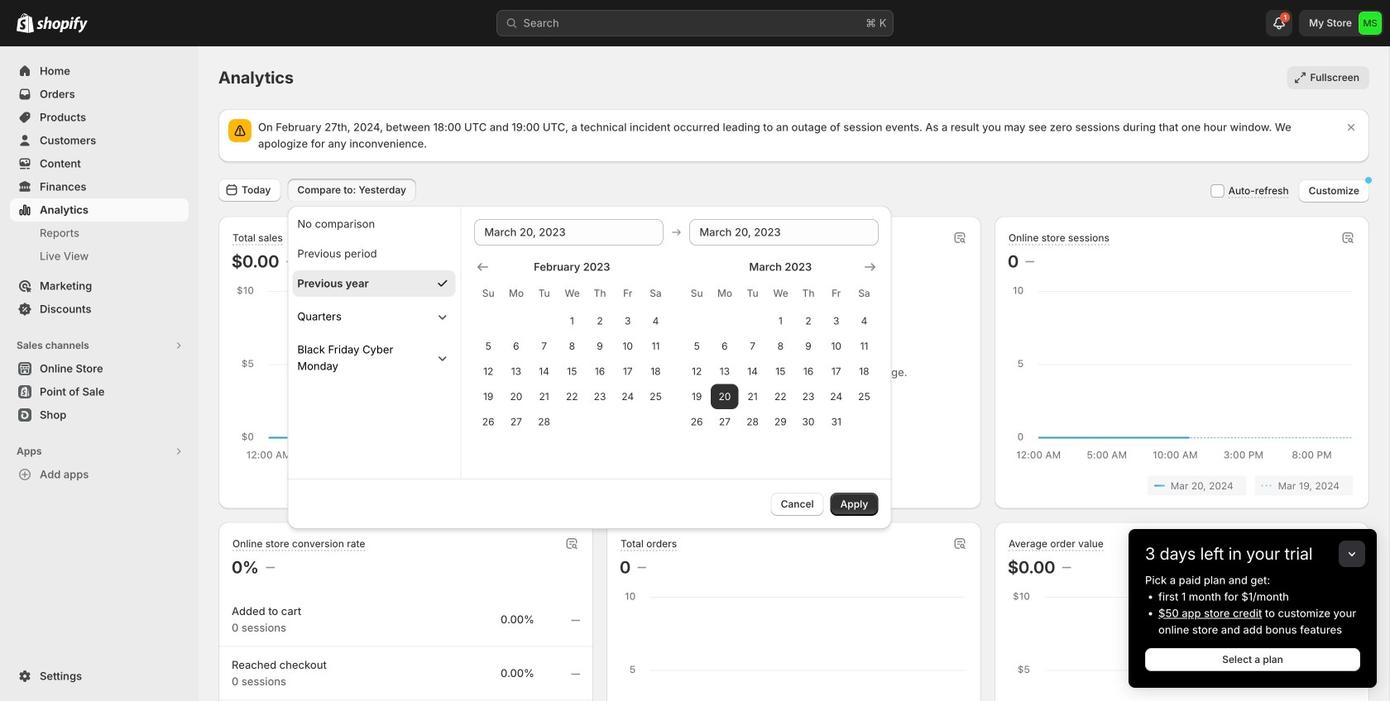 Task type: describe. For each thing, give the bounding box(es) containing it.
saturday element for 2nd thursday element
[[850, 279, 878, 309]]

wednesday element for 2nd thursday element
[[767, 279, 795, 309]]

monday element for sunday element related to 2nd thursday element
[[711, 279, 739, 309]]

wednesday element for second thursday element from the right
[[558, 279, 586, 309]]

shopify image
[[17, 13, 34, 33]]

1 yyyy-mm-dd text field from the left
[[474, 219, 663, 246]]

1 thursday element from the left
[[586, 279, 614, 309]]

1 list from the left
[[235, 476, 577, 496]]

2 grid from the left
[[683, 259, 878, 435]]

2 yyyy-mm-dd text field from the left
[[690, 219, 878, 246]]

my store image
[[1359, 12, 1382, 35]]

monday element for second thursday element from the right's sunday element
[[502, 279, 530, 309]]

tuesday element for sunday element related to 2nd thursday element monday "element"
[[739, 279, 767, 309]]



Task type: vqa. For each thing, say whether or not it's contained in the screenshot.
Online Store image
no



Task type: locate. For each thing, give the bounding box(es) containing it.
friday element for 2nd thursday element saturday element
[[822, 279, 850, 309]]

2 sunday element from the left
[[683, 279, 711, 309]]

tuesday element for monday "element" associated with second thursday element from the right's sunday element
[[530, 279, 558, 309]]

1 horizontal spatial monday element
[[711, 279, 739, 309]]

saturday element
[[642, 279, 670, 309], [850, 279, 878, 309]]

sunday element
[[474, 279, 502, 309], [683, 279, 711, 309]]

0 horizontal spatial wednesday element
[[558, 279, 586, 309]]

sunday element for 2nd thursday element
[[683, 279, 711, 309]]

1 horizontal spatial yyyy-mm-dd text field
[[690, 219, 878, 246]]

thursday element
[[586, 279, 614, 309], [795, 279, 822, 309]]

1 horizontal spatial tuesday element
[[739, 279, 767, 309]]

1 monday element from the left
[[502, 279, 530, 309]]

1 tuesday element from the left
[[530, 279, 558, 309]]

1 horizontal spatial grid
[[683, 259, 878, 435]]

1 horizontal spatial friday element
[[822, 279, 850, 309]]

1 horizontal spatial thursday element
[[795, 279, 822, 309]]

wednesday element
[[558, 279, 586, 309], [767, 279, 795, 309]]

YYYY-MM-DD text field
[[474, 219, 663, 246], [690, 219, 878, 246]]

1 friday element from the left
[[614, 279, 642, 309]]

shopify image
[[36, 16, 88, 33]]

tuesday element
[[530, 279, 558, 309], [739, 279, 767, 309]]

1 horizontal spatial list
[[1011, 476, 1353, 496]]

2 thursday element from the left
[[795, 279, 822, 309]]

sunday element for second thursday element from the right
[[474, 279, 502, 309]]

2 tuesday element from the left
[[739, 279, 767, 309]]

list
[[235, 476, 577, 496], [1011, 476, 1353, 496]]

0 horizontal spatial list
[[235, 476, 577, 496]]

friday element
[[614, 279, 642, 309], [822, 279, 850, 309]]

1 wednesday element from the left
[[558, 279, 586, 309]]

0 horizontal spatial saturday element
[[642, 279, 670, 309]]

1 sunday element from the left
[[474, 279, 502, 309]]

2 friday element from the left
[[822, 279, 850, 309]]

2 wednesday element from the left
[[767, 279, 795, 309]]

friday element for second thursday element from the right's saturday element
[[614, 279, 642, 309]]

0 horizontal spatial grid
[[474, 259, 670, 435]]

1 grid from the left
[[474, 259, 670, 435]]

monday element
[[502, 279, 530, 309], [711, 279, 739, 309]]

0 horizontal spatial friday element
[[614, 279, 642, 309]]

1 horizontal spatial wednesday element
[[767, 279, 795, 309]]

1 horizontal spatial sunday element
[[683, 279, 711, 309]]

0 horizontal spatial thursday element
[[586, 279, 614, 309]]

1 horizontal spatial saturday element
[[850, 279, 878, 309]]

0 horizontal spatial tuesday element
[[530, 279, 558, 309]]

0 horizontal spatial monday element
[[502, 279, 530, 309]]

2 list from the left
[[1011, 476, 1353, 496]]

saturday element for second thursday element from the right
[[642, 279, 670, 309]]

0 horizontal spatial yyyy-mm-dd text field
[[474, 219, 663, 246]]

1 saturday element from the left
[[642, 279, 670, 309]]

2 saturday element from the left
[[850, 279, 878, 309]]

2 monday element from the left
[[711, 279, 739, 309]]

grid
[[474, 259, 670, 435], [683, 259, 878, 435]]

0 horizontal spatial sunday element
[[474, 279, 502, 309]]



